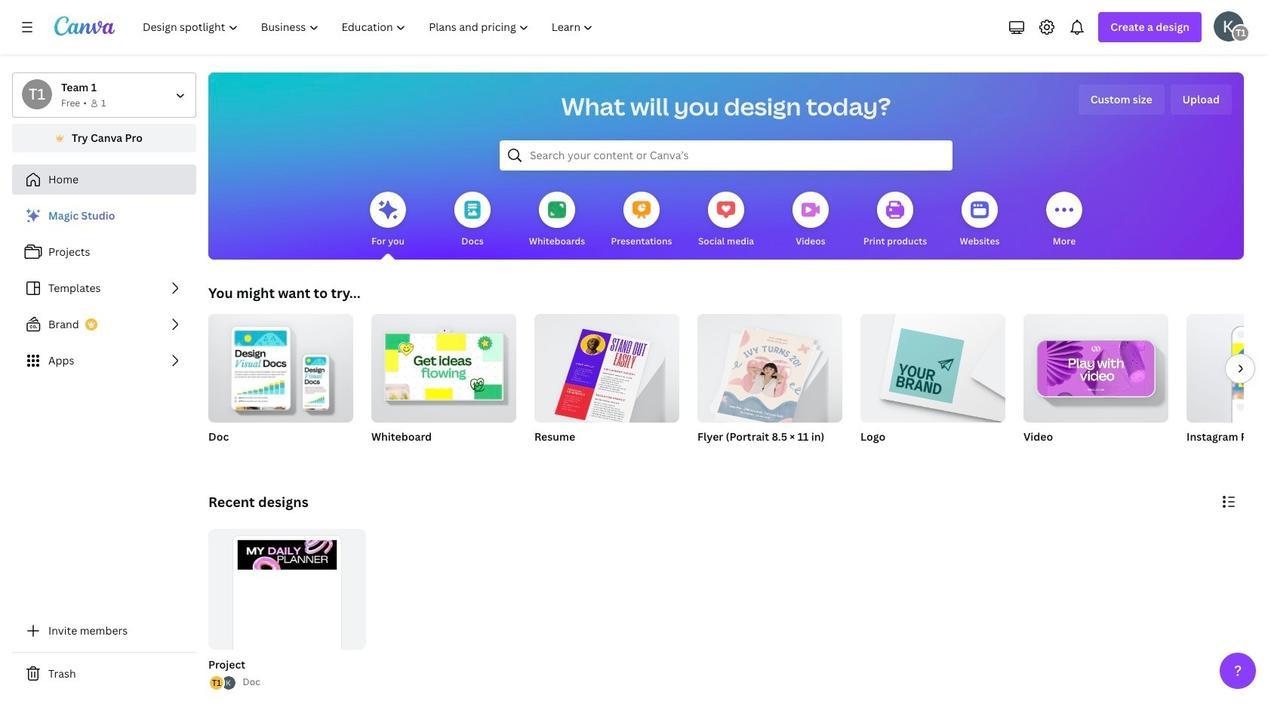 Task type: describe. For each thing, give the bounding box(es) containing it.
0 vertical spatial team 1 element
[[1232, 24, 1250, 42]]

Search search field
[[530, 141, 922, 170]]

team 1 image for topmost team 1 element
[[1232, 24, 1250, 42]]

team 1 image for team 1 element inside the 'switch to another team' button
[[22, 79, 52, 109]]

0 vertical spatial list
[[12, 201, 196, 376]]

kendall parks image
[[1214, 11, 1244, 42]]



Task type: vqa. For each thing, say whether or not it's contained in the screenshot.
MISSION
no



Task type: locate. For each thing, give the bounding box(es) containing it.
0 horizontal spatial list
[[12, 201, 196, 376]]

team 1 element
[[1232, 24, 1250, 42], [22, 79, 52, 109]]

Switch to another team button
[[12, 72, 196, 118]]

team 1 image
[[1232, 24, 1250, 42], [22, 79, 52, 109]]

1 vertical spatial team 1 element
[[22, 79, 52, 109]]

0 vertical spatial team 1 image
[[1232, 24, 1250, 42]]

1 horizontal spatial team 1 image
[[1232, 24, 1250, 42]]

list
[[12, 201, 196, 376], [208, 675, 237, 692]]

team 1 element inside 'switch to another team' button
[[22, 79, 52, 109]]

top level navigation element
[[133, 12, 606, 42]]

1 horizontal spatial list
[[208, 675, 237, 692]]

team 1 image inside 'switch to another team' button
[[22, 79, 52, 109]]

1 vertical spatial team 1 image
[[22, 79, 52, 109]]

0 horizontal spatial team 1 image
[[22, 79, 52, 109]]

1 vertical spatial list
[[208, 675, 237, 692]]

1 horizontal spatial team 1 element
[[1232, 24, 1250, 42]]

0 horizontal spatial team 1 element
[[22, 79, 52, 109]]

group
[[208, 308, 353, 463], [208, 308, 353, 423], [371, 308, 516, 463], [371, 308, 516, 423], [534, 308, 679, 463], [534, 308, 679, 429], [697, 308, 842, 463], [697, 308, 842, 428], [860, 314, 1005, 463], [860, 314, 1005, 423], [1023, 314, 1168, 463], [1187, 314, 1268, 463], [205, 529, 366, 692], [208, 529, 366, 689]]

None search field
[[500, 140, 953, 171]]



